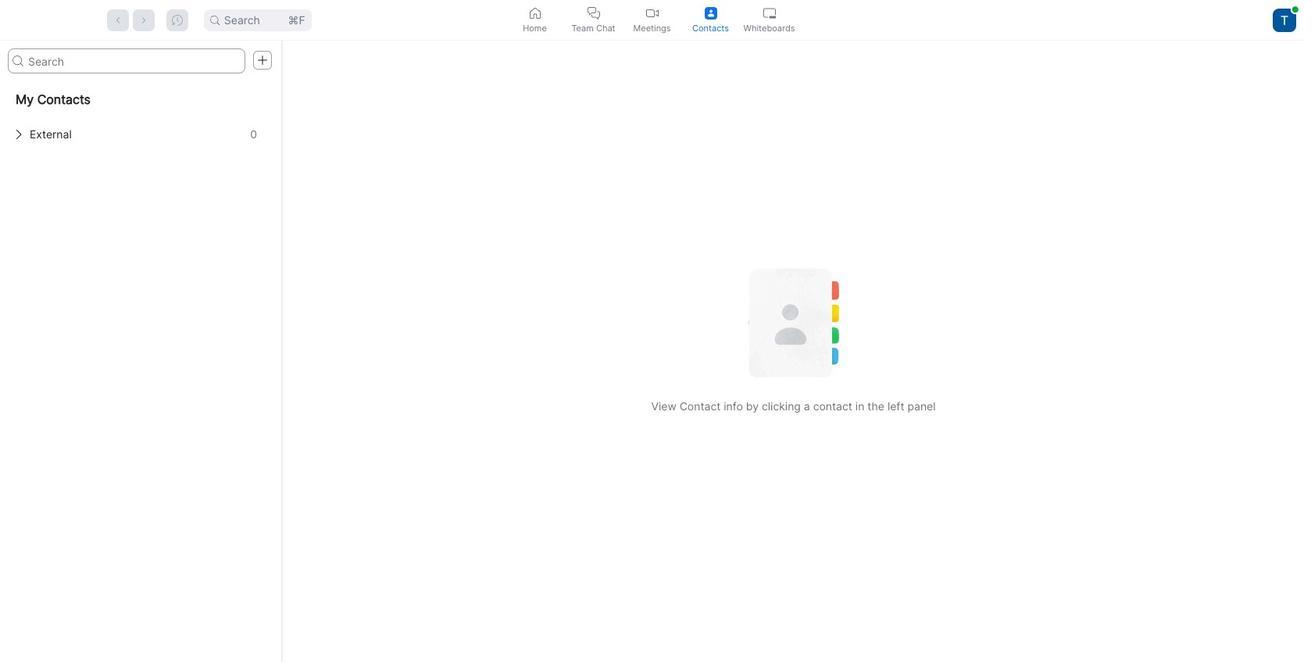 Task type: describe. For each thing, give the bounding box(es) containing it.
whiteboards button
[[740, 0, 799, 40]]

my contacts tree
[[0, 80, 281, 150]]

chat
[[596, 22, 616, 33]]

my contacts grouping, external, 0 items enclose, level 2, 1 of 1, not selected tree item
[[6, 119, 274, 150]]

magnifier image
[[210, 15, 220, 25]]

my contacts heading
[[0, 80, 281, 119]]

whiteboard small image
[[763, 7, 776, 19]]

panel
[[908, 400, 936, 413]]

meetings button
[[623, 0, 682, 40]]

contacts inside heading
[[37, 91, 91, 107]]

Search text field
[[8, 48, 245, 73]]

my
[[16, 91, 34, 107]]

by
[[746, 400, 759, 413]]

info
[[724, 400, 743, 413]]

external
[[30, 127, 72, 141]]

contacts button
[[682, 0, 740, 40]]

plus small image
[[257, 55, 268, 66]]

team chat
[[572, 22, 616, 33]]

team chat button
[[564, 0, 623, 40]]

meetings
[[633, 22, 671, 33]]

the
[[868, 400, 885, 413]]



Task type: vqa. For each thing, say whether or not it's contained in the screenshot.
Solutions
no



Task type: locate. For each thing, give the bounding box(es) containing it.
magnifier image
[[210, 15, 220, 25], [13, 55, 23, 66], [13, 55, 23, 66]]

view
[[651, 400, 677, 413]]

whiteboards
[[744, 22, 795, 33]]

home button
[[506, 0, 564, 40]]

contact
[[680, 400, 721, 413]]

0 horizontal spatial contacts
[[37, 91, 91, 107]]

home small image
[[529, 7, 541, 19], [529, 7, 541, 19]]

team
[[572, 22, 594, 33]]

1 horizontal spatial contacts
[[693, 22, 729, 33]]

team chat image
[[587, 7, 600, 19], [587, 7, 600, 19]]

0
[[250, 127, 257, 141]]

contacts down profile contact image
[[693, 22, 729, 33]]

search
[[224, 13, 260, 26]]

⌘f
[[288, 13, 305, 26]]

plus small image
[[257, 55, 268, 66]]

contacts
[[693, 22, 729, 33], [37, 91, 91, 107]]

chevron right image
[[14, 130, 23, 139], [14, 130, 23, 139]]

in
[[856, 400, 865, 413]]

avatar image
[[1273, 8, 1297, 32]]

my contacts
[[16, 91, 91, 107]]

0 vertical spatial contacts
[[693, 22, 729, 33]]

contact
[[813, 400, 853, 413]]

profile contact image
[[705, 7, 717, 19]]

left
[[888, 400, 905, 413]]

contacts up external
[[37, 91, 91, 107]]

1 vertical spatial contacts
[[37, 91, 91, 107]]

contacts inside button
[[693, 22, 729, 33]]

video on image
[[646, 7, 659, 19], [646, 7, 659, 19]]

whiteboard small image
[[763, 7, 776, 19]]

home
[[523, 22, 547, 33]]

clicking
[[762, 400, 801, 413]]

online image
[[1293, 6, 1299, 12], [1293, 6, 1299, 12]]

tab list containing home
[[506, 0, 799, 40]]

tab list
[[506, 0, 799, 40]]

profile contact image
[[705, 7, 717, 19]]

view contact info by clicking a contact in the left panel
[[651, 400, 936, 413]]

contacts tab panel
[[0, 41, 1305, 662]]

a
[[804, 400, 810, 413]]



